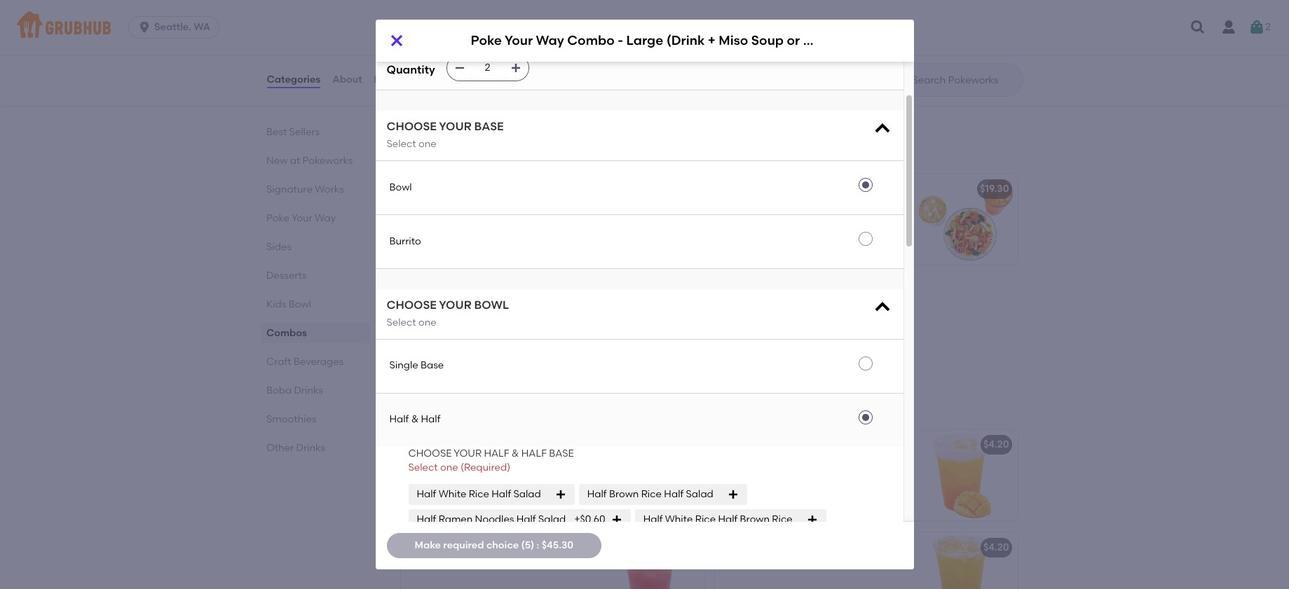 Task type: locate. For each thing, give the bounding box(es) containing it.
2 horizontal spatial miso
[[719, 33, 748, 49]]

your down crisps,
[[439, 120, 471, 133]]

0 horizontal spatial base
[[474, 120, 504, 133]]

2 horizontal spatial toppings,
[[802, 217, 846, 229]]

1 vertical spatial proteins
[[776, 203, 815, 215]]

and inside mix up to 2 proteins with your choice of base, mix-ins, toppings, and flavor.
[[849, 217, 868, 229]]

soup inside button
[[593, 183, 617, 195]]

1 horizontal spatial of
[[559, 306, 569, 318]]

poke up tofu
[[471, 33, 502, 49]]

1 horizontal spatial 2
[[1265, 21, 1271, 33]]

one inside the choose your bowl select one
[[418, 317, 436, 329]]

pokeworks
[[463, 93, 513, 105], [302, 155, 352, 167]]

three proteins with your choice of mix ins, toppings, and flavor.
[[387, 19, 683, 31], [409, 306, 569, 332]]

your inside the choose your bowl select one
[[439, 298, 471, 312]]

0 vertical spatial &
[[411, 414, 419, 426]]

signature
[[409, 183, 456, 195], [266, 184, 312, 196]]

drinks right other
[[296, 442, 325, 454]]

1 horizontal spatial base
[[549, 448, 574, 460]]

lemonade for lilikoi lemonade
[[439, 439, 490, 451]]

salad up noodles
[[513, 489, 541, 500]]

and inside chicken or tofu with white rice, sweet corn, mandarin orange, edamame, surimi salad, wonton crisps, and pokeworks classic
[[441, 93, 460, 105]]

toppings,
[[586, 19, 630, 31], [802, 217, 846, 229], [446, 320, 491, 332]]

1 vertical spatial combo
[[490, 183, 526, 195]]

1 horizontal spatial half
[[521, 448, 547, 460]]

lemonade for mango lemonade
[[759, 439, 811, 451]]

flavor.
[[654, 19, 683, 31], [723, 231, 752, 243], [514, 320, 543, 332]]

new
[[266, 155, 287, 167]]

poke
[[471, 33, 502, 49], [266, 212, 289, 224], [409, 286, 433, 298]]

0 horizontal spatial combos
[[266, 327, 307, 339]]

1 vertical spatial poke
[[266, 212, 289, 224]]

your
[[439, 120, 471, 133], [439, 298, 471, 312], [454, 448, 482, 460]]

1 horizontal spatial toppings,
[[586, 19, 630, 31]]

0 horizontal spatial beverages
[[293, 356, 343, 368]]

1 horizontal spatial bowl
[[389, 181, 412, 193]]

one
[[418, 138, 436, 150], [418, 317, 436, 329], [440, 462, 458, 474]]

0 vertical spatial drinks
[[294, 385, 323, 397]]

proteins up the base
[[439, 306, 477, 318]]

ins,
[[568, 19, 583, 31], [784, 217, 799, 229], [428, 320, 444, 332]]

0 vertical spatial toppings,
[[586, 19, 630, 31]]

1 vertical spatial -
[[520, 286, 524, 298]]

0 horizontal spatial toppings,
[[446, 320, 491, 332]]

strawberry
[[409, 542, 462, 554]]

select down lilikoi
[[408, 462, 438, 474]]

mix up single base
[[409, 320, 426, 332]]

bowl right kids on the left of the page
[[288, 299, 311, 311]]

white up "ramen"
[[439, 489, 466, 500]]

mix
[[549, 19, 565, 31], [409, 320, 426, 332]]

0 horizontal spatial half
[[484, 448, 509, 460]]

one inside choose your base select one
[[418, 138, 436, 150]]

your inside choose your base select one
[[439, 120, 471, 133]]

$4.20 for strawberry lemonade
[[983, 542, 1009, 554]]

1 vertical spatial bowl
[[288, 299, 311, 311]]

white down 'half brown rice half salad'
[[665, 514, 693, 526]]

1 vertical spatial select
[[387, 317, 416, 329]]

ramen
[[439, 514, 473, 526]]

0 vertical spatial three
[[387, 19, 414, 31]]

your down signature works
[[291, 212, 312, 224]]

0 horizontal spatial craft beverages
[[266, 356, 343, 368]]

your up the choose your bowl select one
[[435, 286, 456, 298]]

0 horizontal spatial large
[[527, 286, 555, 298]]

sweet
[[409, 64, 437, 76]]

1 vertical spatial large
[[527, 286, 555, 298]]

choose your bowl select one
[[387, 298, 509, 329]]

works down choose your base select one
[[458, 183, 488, 195]]

choice
[[503, 19, 535, 31], [862, 203, 894, 215], [525, 306, 557, 318], [486, 540, 519, 552]]

new at pokeworks
[[266, 155, 352, 167]]

lemonade inside button
[[465, 542, 516, 554]]

or inside chicken or tofu with white rice, sweet corn, mandarin orange, edamame, surimi salad, wonton crisps, and pokeworks classic
[[450, 50, 460, 62]]

lilikoi
[[409, 439, 436, 451]]

2 horizontal spatial of
[[723, 217, 732, 229]]

signature works combo (drink + miso soup or kettle chips) image
[[598, 174, 703, 265]]

mix up rice,
[[549, 19, 565, 31]]

1 horizontal spatial your
[[435, 286, 456, 298]]

1 vertical spatial miso
[[568, 183, 590, 195]]

three up chicken
[[387, 19, 414, 31]]

drinks right boba at the bottom left
[[294, 385, 323, 397]]

half
[[389, 414, 409, 426], [421, 414, 440, 426], [417, 489, 436, 500], [492, 489, 511, 500], [587, 489, 607, 500], [664, 489, 684, 500], [417, 514, 436, 526], [516, 514, 536, 526], [643, 514, 663, 526], [718, 514, 738, 526]]

0 horizontal spatial &
[[411, 414, 419, 426]]

salad for half ramen noodles half salad
[[538, 514, 566, 526]]

proteins up mix-
[[776, 203, 815, 215]]

0 vertical spatial pokeworks
[[463, 93, 513, 105]]

0 vertical spatial poke
[[471, 33, 502, 49]]

1 vertical spatial your
[[439, 298, 471, 312]]

svg image
[[1190, 19, 1206, 36], [1248, 19, 1265, 36], [388, 32, 405, 49], [872, 119, 892, 139], [555, 489, 566, 501], [727, 489, 739, 501]]

single base
[[389, 360, 444, 372]]

1 horizontal spatial miso
[[597, 286, 619, 298]]

chips) inside button
[[662, 183, 694, 195]]

1 horizontal spatial mix
[[549, 19, 565, 31]]

rice for half white rice half salad
[[469, 489, 489, 500]]

2 horizontal spatial your
[[839, 203, 860, 215]]

signature down choose your base select one
[[409, 183, 456, 195]]

2 vertical spatial your
[[454, 448, 482, 460]]

choice inside mix up to 2 proteins with your choice of base, mix-ins, toppings, and flavor.
[[862, 203, 894, 215]]

0 horizontal spatial kettle
[[632, 183, 660, 195]]

lilikoi lemonade image
[[598, 430, 703, 521]]

$7.80
[[668, 30, 691, 42]]

works down new at pokeworks
[[315, 184, 343, 196]]

0 horizontal spatial works
[[315, 184, 343, 196]]

lemonade right mango
[[759, 439, 811, 451]]

1 vertical spatial (drink
[[528, 183, 557, 195]]

0 horizontal spatial miso
[[568, 183, 590, 195]]

0 vertical spatial -
[[618, 33, 623, 49]]

select down crisps,
[[387, 138, 416, 150]]

1 vertical spatial your
[[291, 212, 312, 224]]

chicken or tofu with white rice, sweet corn, mandarin orange, edamame, surimi salad, wonton crisps, and pokeworks classic
[[409, 50, 561, 105]]

0 vertical spatial choose
[[387, 120, 437, 133]]

0 vertical spatial your
[[439, 120, 471, 133]]

one down lilikoi lemonade
[[440, 462, 458, 474]]

or
[[787, 33, 800, 49], [450, 50, 460, 62], [620, 183, 629, 195], [648, 286, 658, 298]]

poke your way
[[266, 212, 335, 224]]

one up the base
[[418, 317, 436, 329]]

combo
[[567, 33, 615, 49], [490, 183, 526, 195], [482, 286, 518, 298]]

2 vertical spatial kettle
[[661, 286, 689, 298]]

1 horizontal spatial your
[[502, 306, 523, 318]]

salad up the half white rice half brown rice
[[686, 489, 713, 500]]

miso
[[719, 33, 748, 49], [568, 183, 590, 195], [597, 286, 619, 298]]

0 vertical spatial 2
[[1265, 21, 1271, 33]]

beverages up boba drinks at bottom left
[[293, 356, 343, 368]]

combos
[[398, 141, 459, 159], [266, 327, 307, 339]]

kids
[[266, 299, 286, 311]]

0 horizontal spatial poke
[[266, 212, 289, 224]]

lemonade up (required)
[[439, 439, 490, 451]]

svg image
[[137, 20, 151, 34], [454, 62, 465, 74], [510, 62, 521, 74], [872, 298, 892, 317], [611, 515, 622, 526], [807, 515, 818, 526]]

works inside button
[[458, 183, 488, 195]]

0 horizontal spatial flavor.
[[514, 320, 543, 332]]

lemonade down half ramen noodles half salad on the left bottom
[[465, 542, 516, 554]]

of
[[537, 19, 546, 31], [723, 217, 732, 229], [559, 306, 569, 318]]

pokeworks inside chicken or tofu with white rice, sweet corn, mandarin orange, edamame, surimi salad, wonton crisps, and pokeworks classic
[[463, 93, 513, 105]]

your inside mix up to 2 proteins with your choice of base, mix-ins, toppings, and flavor.
[[839, 203, 860, 215]]

proteins up chicken
[[416, 19, 455, 31]]

beverages
[[293, 356, 343, 368], [440, 397, 518, 414]]

1 vertical spatial ins,
[[784, 217, 799, 229]]

choose inside the choose your bowl select one
[[387, 298, 437, 312]]

craft up lilikoi
[[398, 397, 437, 414]]

way up rice,
[[536, 33, 564, 49]]

salad,
[[495, 79, 523, 91]]

0 vertical spatial (drink
[[666, 33, 705, 49]]

1 vertical spatial one
[[418, 317, 436, 329]]

way up bowl
[[458, 286, 480, 298]]

craft up boba at the bottom left
[[266, 356, 291, 368]]

combos down kids bowl
[[266, 327, 307, 339]]

pokeworks down the surimi
[[463, 93, 513, 105]]

select inside the choose your bowl select one
[[387, 317, 416, 329]]

choose
[[387, 120, 437, 133], [387, 298, 437, 312], [408, 448, 452, 460]]

strawberry lemonade button
[[401, 533, 703, 590]]

lemonade
[[439, 439, 490, 451], [759, 439, 811, 451], [465, 542, 516, 554]]

sellers
[[289, 126, 319, 138]]

0 horizontal spatial craft
[[266, 356, 291, 368]]

select inside choose your base select one
[[387, 138, 416, 150]]

1 vertical spatial craft
[[398, 397, 437, 414]]

half white rice half brown rice
[[643, 514, 793, 526]]

craft
[[266, 356, 291, 368], [398, 397, 437, 414]]

way
[[536, 33, 564, 49], [314, 212, 335, 224], [458, 286, 480, 298]]

with inside mix up to 2 proteins with your choice of base, mix-ins, toppings, and flavor.
[[817, 203, 837, 215]]

one down crisps,
[[418, 138, 436, 150]]

1 horizontal spatial signature
[[409, 183, 456, 195]]

other drinks
[[266, 442, 325, 454]]

half up (required)
[[484, 448, 509, 460]]

lilikoi lemonade
[[409, 439, 490, 451]]

0 vertical spatial miso
[[719, 33, 748, 49]]

classic
[[515, 93, 550, 105]]

your up (required)
[[454, 448, 482, 460]]

choose for choose your half & half base
[[408, 448, 452, 460]]

1 vertical spatial brown
[[740, 514, 770, 526]]

2 button
[[1248, 15, 1271, 40]]

your up white
[[505, 33, 533, 49]]

salad
[[513, 489, 541, 500], [686, 489, 713, 500], [538, 514, 566, 526]]

edamame,
[[409, 79, 462, 91]]

select inside choose your half & half base select one (required)
[[408, 462, 438, 474]]

your for bowl
[[439, 298, 471, 312]]

0 horizontal spatial your
[[479, 19, 500, 31]]

toppings, inside mix up to 2 proteins with your choice of base, mix-ins, toppings, and flavor.
[[802, 217, 846, 229]]

kids bowl image
[[598, 21, 703, 112]]

half ramen noodles half salad
[[417, 514, 566, 526]]

your
[[479, 19, 500, 31], [839, 203, 860, 215], [502, 306, 523, 318]]

combos down crisps,
[[398, 141, 459, 159]]

of inside mix up to 2 proteins with your choice of base, mix-ins, toppings, and flavor.
[[723, 217, 732, 229]]

choose inside choose your half & half base select one (required)
[[408, 448, 452, 460]]

1 vertical spatial toppings,
[[802, 217, 846, 229]]

poke up sides
[[266, 212, 289, 224]]

(drink
[[666, 33, 705, 49], [528, 183, 557, 195], [557, 286, 586, 298]]

miso inside button
[[568, 183, 590, 195]]

choose down half & half
[[408, 448, 452, 460]]

0 horizontal spatial pokeworks
[[302, 155, 352, 167]]

salad up $45.30
[[538, 514, 566, 526]]

signature inside button
[[409, 183, 456, 195]]

& inside choose your half & half base select one (required)
[[512, 448, 519, 460]]

craft beverages
[[266, 356, 343, 368], [398, 397, 518, 414]]

way down signature works
[[314, 212, 335, 224]]

bowl up burrito
[[389, 181, 412, 193]]

(5)
[[521, 540, 534, 552]]

signature down at
[[266, 184, 312, 196]]

chips)
[[843, 33, 885, 49], [662, 183, 694, 195], [691, 286, 722, 298]]

your inside choose your half & half base select one (required)
[[454, 448, 482, 460]]

choose up single base
[[387, 298, 437, 312]]

0 vertical spatial beverages
[[293, 356, 343, 368]]

seattle, wa button
[[128, 16, 225, 39]]

signature works combo (drink + miso soup or kettle chips) button
[[401, 174, 703, 265]]

1 horizontal spatial brown
[[740, 514, 770, 526]]

choose down crisps,
[[387, 120, 437, 133]]

mix-
[[763, 217, 784, 229]]

2 inside button
[[1265, 21, 1271, 33]]

2 vertical spatial of
[[559, 306, 569, 318]]

select for choose your base
[[387, 138, 416, 150]]

half up half white rice half salad
[[521, 448, 547, 460]]

or inside button
[[620, 183, 629, 195]]

$4.20 inside button
[[983, 542, 1009, 554]]

poke up the choose your bowl select one
[[409, 286, 433, 298]]

+$0.60
[[574, 514, 605, 526]]

brown
[[609, 489, 639, 500], [740, 514, 770, 526]]

your left bowl
[[439, 298, 471, 312]]

with
[[457, 19, 477, 31], [484, 50, 504, 62], [817, 203, 837, 215], [480, 306, 500, 318]]

sides
[[266, 241, 291, 253]]

0 vertical spatial your
[[505, 33, 533, 49]]

corn,
[[439, 64, 463, 76]]

1 horizontal spatial &
[[512, 448, 519, 460]]

three up single base
[[409, 306, 436, 318]]

ins, inside mix up to 2 proteins with your choice of base, mix-ins, toppings, and flavor.
[[784, 217, 799, 229]]

1 horizontal spatial large
[[626, 33, 663, 49]]

1 half from the left
[[484, 448, 509, 460]]

select up single
[[387, 317, 416, 329]]

2
[[1265, 21, 1271, 33], [768, 203, 774, 215]]

signature works combo (drink + miso soup or kettle chips)
[[409, 183, 694, 195]]

1 vertical spatial base
[[549, 448, 574, 460]]

1 vertical spatial drinks
[[296, 442, 325, 454]]

beverages up lilikoi lemonade
[[440, 397, 518, 414]]

0 horizontal spatial your
[[291, 212, 312, 224]]

& up half white rice half salad
[[512, 448, 519, 460]]

choose inside choose your base select one
[[387, 120, 437, 133]]

svg image inside seattle, wa 'button'
[[137, 20, 151, 34]]

(drink inside button
[[528, 183, 557, 195]]

0 horizontal spatial soup
[[593, 183, 617, 195]]

base
[[474, 120, 504, 133], [549, 448, 574, 460]]

0 vertical spatial ins,
[[568, 19, 583, 31]]

half
[[484, 448, 509, 460], [521, 448, 547, 460]]

one for choose your base
[[418, 138, 436, 150]]

& up lilikoi
[[411, 414, 419, 426]]

surimi
[[464, 79, 492, 91]]

lilikoi green tea image
[[912, 533, 1017, 590]]

1 horizontal spatial soup
[[621, 286, 646, 298]]

1 horizontal spatial white
[[665, 514, 693, 526]]

salad for half brown rice half salad
[[686, 489, 713, 500]]

-
[[618, 33, 623, 49], [520, 286, 524, 298]]

0 vertical spatial white
[[439, 489, 466, 500]]

pokeworks right at
[[302, 155, 352, 167]]

seattle,
[[154, 21, 191, 33]]

bowl
[[389, 181, 412, 193], [288, 299, 311, 311]]

0 vertical spatial flavor.
[[654, 19, 683, 31]]

craft beverages up lilikoi lemonade
[[398, 397, 518, 414]]

orange,
[[515, 64, 552, 76]]

1 vertical spatial chips)
[[662, 183, 694, 195]]

&
[[411, 414, 419, 426], [512, 448, 519, 460]]

0 vertical spatial combos
[[398, 141, 459, 159]]

craft beverages up boba drinks at bottom left
[[266, 356, 343, 368]]

single
[[389, 360, 418, 372]]

lemonade for strawberry lemonade
[[465, 542, 516, 554]]

1 horizontal spatial way
[[458, 286, 480, 298]]

categories button
[[266, 55, 321, 105]]

your
[[505, 33, 533, 49], [291, 212, 312, 224], [435, 286, 456, 298]]

+
[[691, 30, 697, 42], [708, 33, 716, 49], [560, 183, 566, 195], [588, 286, 594, 298]]

2 vertical spatial poke
[[409, 286, 433, 298]]



Task type: vqa. For each thing, say whether or not it's contained in the screenshot.
'Best' for Best Seller
no



Task type: describe. For each thing, give the bounding box(es) containing it.
1 vertical spatial mix
[[409, 320, 426, 332]]

mango lemonade
[[723, 439, 811, 451]]

1 vertical spatial three
[[409, 306, 436, 318]]

$4.20 button
[[715, 533, 1017, 590]]

smoothies
[[266, 414, 316, 425]]

wa
[[194, 21, 210, 33]]

strawberry lemonade
[[409, 542, 516, 554]]

boba drinks
[[266, 385, 323, 397]]

1 vertical spatial combos
[[266, 327, 307, 339]]

0 vertical spatial poke your way combo - large (drink + miso soup or kettle chips)
[[471, 33, 885, 49]]

kids bowl
[[266, 299, 311, 311]]

choose for choose your bowl
[[387, 298, 437, 312]]

categories
[[267, 73, 320, 85]]

2 vertical spatial your
[[435, 286, 456, 298]]

quantity
[[387, 63, 435, 77]]

$7.80 +
[[668, 30, 697, 42]]

0 vertical spatial craft beverages
[[266, 356, 343, 368]]

2 inside mix up to 2 proteins with your choice of base, mix-ins, toppings, and flavor.
[[768, 203, 774, 215]]

up
[[741, 203, 754, 215]]

(required)
[[461, 462, 510, 474]]

boba
[[266, 385, 291, 397]]

base,
[[735, 217, 761, 229]]

0 vertical spatial kettle
[[803, 33, 840, 49]]

1 vertical spatial beverages
[[440, 397, 518, 414]]

2 vertical spatial toppings,
[[446, 320, 491, 332]]

1 horizontal spatial combos
[[398, 141, 459, 159]]

single base button
[[375, 340, 903, 393]]

drinks for boba drinks
[[294, 385, 323, 397]]

1 vertical spatial poke your way combo - large (drink + miso soup or kettle chips)
[[409, 286, 722, 298]]

your for base
[[439, 120, 471, 133]]

& inside button
[[411, 414, 419, 426]]

rice for half brown rice half salad
[[641, 489, 662, 500]]

signature for signature works combo (drink + miso soup or kettle chips)
[[409, 183, 456, 195]]

Input item quantity number field
[[472, 55, 503, 81]]

1 horizontal spatial flavor.
[[654, 19, 683, 31]]

rice for half white rice half brown rice
[[695, 514, 716, 526]]

main navigation navigation
[[0, 0, 1289, 55]]

white
[[506, 50, 532, 62]]

base inside choose your half & half base select one (required)
[[549, 448, 574, 460]]

search icon image
[[890, 71, 907, 88]]

2 vertical spatial chips)
[[691, 286, 722, 298]]

kettle inside signature works combo (drink + miso soup or kettle chips) button
[[632, 183, 660, 195]]

make
[[415, 540, 441, 552]]

1 vertical spatial three proteins with your choice of mix ins, toppings, and flavor.
[[409, 306, 569, 332]]

mix
[[723, 203, 739, 215]]

1 horizontal spatial -
[[618, 33, 623, 49]]

wonton
[[526, 79, 561, 91]]

0 horizontal spatial way
[[314, 212, 335, 224]]

other
[[266, 442, 294, 454]]

half white rice half salad
[[417, 489, 541, 500]]

Search Pokeworks search field
[[911, 74, 1018, 87]]

2 horizontal spatial poke
[[471, 33, 502, 49]]

svg image inside 2 button
[[1248, 19, 1265, 36]]

bowl button
[[375, 161, 903, 214]]

mango
[[723, 439, 757, 451]]

salad for half white rice half salad
[[513, 489, 541, 500]]

drinks for other drinks
[[296, 442, 325, 454]]

about
[[332, 73, 362, 85]]

0 horizontal spatial -
[[520, 286, 524, 298]]

your for half
[[454, 448, 482, 460]]

0 vertical spatial large
[[626, 33, 663, 49]]

1 horizontal spatial craft
[[398, 397, 437, 414]]

:
[[537, 540, 539, 552]]

choose for choose your base
[[387, 120, 437, 133]]

works for signature works combo (drink + miso soup or kettle chips)
[[458, 183, 488, 195]]

crisps,
[[409, 93, 439, 105]]

2 half from the left
[[521, 448, 547, 460]]

2 vertical spatial combo
[[482, 286, 518, 298]]

one for choose your bowl
[[418, 317, 436, 329]]

2 vertical spatial ins,
[[428, 320, 444, 332]]

2 vertical spatial miso
[[597, 286, 619, 298]]

0 vertical spatial chips)
[[843, 33, 885, 49]]

chicken
[[409, 50, 448, 62]]

noodles
[[475, 514, 514, 526]]

poke your way combo - regular (drink + miso soup or kettle chips) image
[[912, 174, 1017, 265]]

1 horizontal spatial craft beverages
[[398, 397, 518, 414]]

half & half
[[389, 414, 440, 426]]

$4.20 for lilikoi lemonade
[[983, 439, 1009, 451]]

desserts
[[266, 270, 306, 282]]

2 vertical spatial (drink
[[557, 286, 586, 298]]

choose your half & half base select one (required)
[[408, 448, 574, 474]]

mix up to 2 proteins with your choice of base, mix-ins, toppings, and flavor.
[[723, 203, 894, 243]]

signature for signature works
[[266, 184, 312, 196]]

$19.30
[[980, 183, 1009, 195]]

0 vertical spatial soup
[[751, 33, 784, 49]]

mango lemonade image
[[912, 430, 1017, 521]]

white for half white rice half brown rice
[[665, 514, 693, 526]]

to
[[756, 203, 766, 215]]

0 vertical spatial craft
[[266, 356, 291, 368]]

white for half white rice half salad
[[439, 489, 466, 500]]

2 vertical spatial your
[[502, 306, 523, 318]]

best
[[266, 126, 286, 138]]

signature works
[[266, 184, 343, 196]]

half brown rice half salad
[[587, 489, 713, 500]]

with inside chicken or tofu with white rice, sweet corn, mandarin orange, edamame, surimi salad, wonton crisps, and pokeworks classic
[[484, 50, 504, 62]]

$45.30
[[542, 540, 573, 552]]

0 vertical spatial brown
[[609, 489, 639, 500]]

one inside choose your half & half base select one (required)
[[440, 462, 458, 474]]

works for signature works
[[315, 184, 343, 196]]

2 vertical spatial soup
[[621, 286, 646, 298]]

+ inside button
[[560, 183, 566, 195]]

1 horizontal spatial poke
[[409, 286, 433, 298]]

mandarin
[[466, 64, 512, 76]]

2 vertical spatial way
[[458, 286, 480, 298]]

seattle, wa
[[154, 21, 210, 33]]

combo inside button
[[490, 183, 526, 195]]

make required choice (5) : $45.30
[[415, 540, 573, 552]]

reviews
[[374, 73, 413, 85]]

about button
[[332, 55, 363, 105]]

poke your way combo - large (drink + miso soup or kettle chips) image
[[598, 277, 703, 368]]

2 vertical spatial flavor.
[[514, 320, 543, 332]]

base
[[421, 360, 444, 372]]

choose your base select one
[[387, 120, 504, 150]]

select for choose your bowl
[[387, 317, 416, 329]]

2 vertical spatial proteins
[[439, 306, 477, 318]]

1 horizontal spatial ins,
[[568, 19, 583, 31]]

0 vertical spatial mix
[[549, 19, 565, 31]]

0 vertical spatial combo
[[567, 33, 615, 49]]

0 vertical spatial three proteins with your choice of mix ins, toppings, and flavor.
[[387, 19, 683, 31]]

burrito button
[[375, 215, 903, 268]]

$22.65
[[664, 286, 695, 298]]

bowl
[[474, 298, 509, 312]]

half & half button
[[375, 394, 903, 447]]

flavor. inside mix up to 2 proteins with your choice of base, mix-ins, toppings, and flavor.
[[723, 231, 752, 243]]

bowl inside button
[[389, 181, 412, 193]]

0 horizontal spatial bowl
[[288, 299, 311, 311]]

0 vertical spatial proteins
[[416, 19, 455, 31]]

2 horizontal spatial way
[[536, 33, 564, 49]]

tofu
[[462, 50, 481, 62]]

base inside choose your base select one
[[474, 120, 504, 133]]

rice,
[[534, 50, 554, 62]]

best sellers
[[266, 126, 319, 138]]

0 horizontal spatial of
[[537, 19, 546, 31]]

proteins inside mix up to 2 proteins with your choice of base, mix-ins, toppings, and flavor.
[[776, 203, 815, 215]]

reviews button
[[373, 55, 414, 105]]

at
[[290, 155, 300, 167]]

burrito
[[389, 235, 421, 247]]

required
[[443, 540, 484, 552]]

strawberry lemonade image
[[598, 533, 703, 590]]

2 horizontal spatial your
[[505, 33, 533, 49]]



